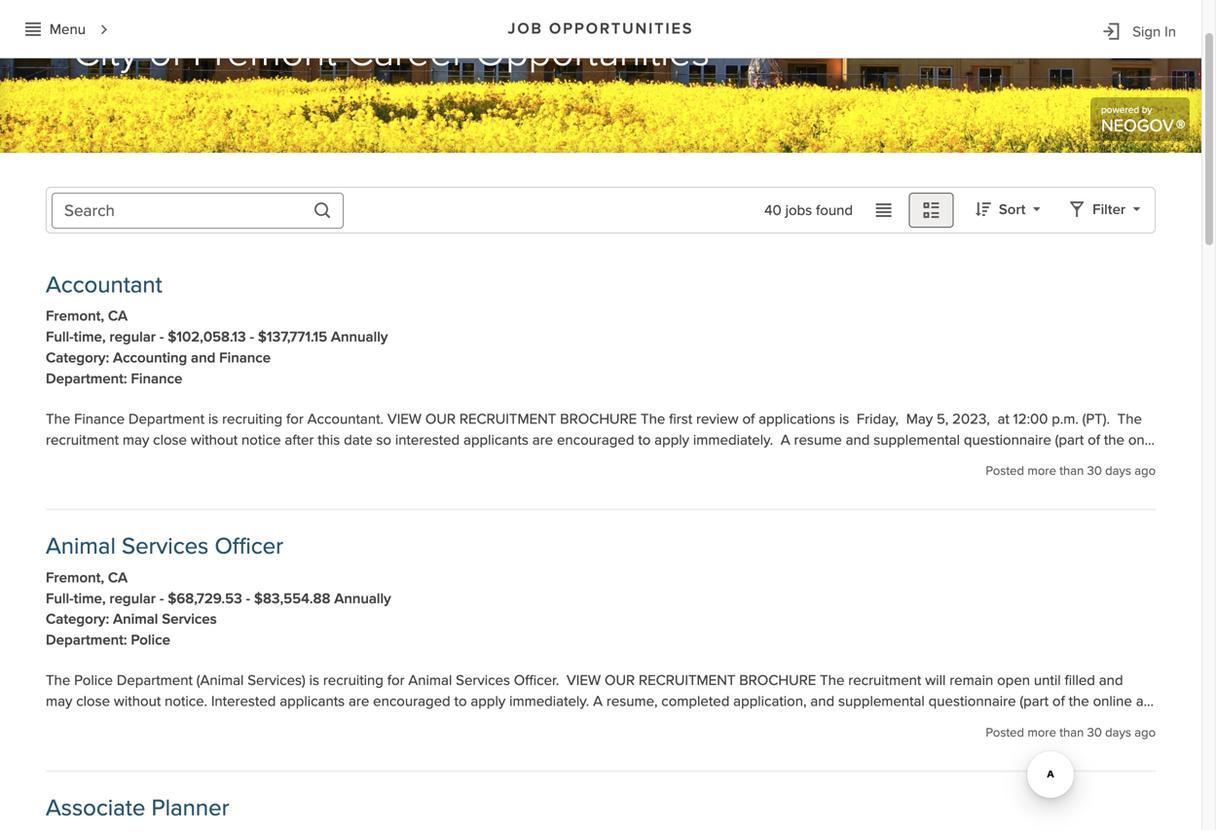 Task type: locate. For each thing, give the bounding box(es) containing it.
more down "12:00"
[[1028, 464, 1057, 479]]

city of fremont career opportunities
[[73, 29, 710, 76]]

job opportunities
[[508, 20, 694, 38]]

1 vertical spatial than
[[1060, 725, 1084, 740]]

1 horizontal spatial brochure
[[739, 672, 816, 690]]

and right filled on the bottom
[[1099, 672, 1124, 690]]

1 vertical spatial and
[[1099, 672, 1124, 690]]

filled
[[1065, 672, 1096, 690]]

neogov
[[1102, 115, 1174, 136]]

the finance department is recruiting for accountant. view our recruitment brochure the first review of applications is  friday,  may 5, 2023,  at 12:00 p.m. (pt).  the
[[46, 410, 1142, 428]]

posted more than 30 days ago for accountant
[[986, 464, 1156, 479]]

0 horizontal spatial and
[[191, 349, 216, 367]]

1 vertical spatial full-
[[46, 590, 74, 608]]

2 department: from the top
[[46, 632, 127, 650]]

1 vertical spatial fremont,
[[46, 569, 104, 587]]

0 vertical spatial view
[[387, 410, 422, 428]]

ca inside accountant fremont, ca full-time, regular - $102,058.13 - $137,771.15 annually category: accounting and finance department: finance
[[108, 307, 128, 325]]

police
[[131, 632, 170, 650], [74, 672, 113, 690]]

1 vertical spatial more
[[1028, 725, 1057, 740]]

caret down image right sort
[[1034, 204, 1040, 215]]

opportunities inside header element
[[549, 20, 694, 38]]

time, down animal services officer link
[[74, 590, 106, 608]]

30 for animal services officer
[[1088, 725, 1102, 740]]

remain
[[950, 672, 994, 690]]

of right review
[[743, 410, 755, 428]]

1 horizontal spatial view
[[567, 672, 601, 690]]

0 vertical spatial department:
[[46, 370, 127, 388]]

1 full- from the top
[[46, 328, 74, 346]]

posted for animal services officer
[[986, 725, 1025, 740]]

-
[[160, 328, 164, 346], [250, 328, 254, 346], [160, 590, 164, 608], [246, 590, 250, 608]]

regular up the accounting
[[109, 328, 156, 346]]

more
[[1028, 464, 1057, 479], [1028, 725, 1057, 740]]

0 vertical spatial is
[[208, 410, 218, 428]]

1 vertical spatial finance
[[131, 370, 182, 388]]

xs image
[[25, 21, 41, 37]]

ago
[[1135, 464, 1156, 479], [1135, 725, 1156, 740]]

2 full- from the top
[[46, 590, 74, 608]]

$83,554.88
[[254, 590, 331, 608]]

2 30 from the top
[[1088, 725, 1102, 740]]

1 time, from the top
[[74, 328, 106, 346]]

view
[[387, 410, 422, 428], [567, 672, 601, 690]]

0 vertical spatial posted more than 30 days ago
[[986, 464, 1156, 479]]

caret down image right filter
[[1134, 204, 1140, 215]]

0 vertical spatial regular
[[109, 328, 156, 346]]

sign in
[[1133, 23, 1177, 41]]

0 horizontal spatial recruitment
[[460, 410, 556, 428]]

annually right $137,771.15
[[331, 328, 388, 346]]

recruiting right services)
[[323, 672, 384, 690]]

than down filled on the bottom
[[1060, 725, 1084, 740]]

1 vertical spatial recruiting
[[323, 672, 384, 690]]

1 horizontal spatial our
[[605, 672, 635, 690]]

1 vertical spatial for
[[387, 672, 405, 690]]

0 vertical spatial and
[[191, 349, 216, 367]]

associate planner link
[[46, 795, 229, 823]]

2 days from the top
[[1106, 725, 1132, 740]]

officer
[[215, 533, 284, 561]]

1 horizontal spatial police
[[131, 632, 170, 650]]

2 than from the top
[[1060, 725, 1084, 740]]

0 vertical spatial of
[[149, 29, 182, 76]]

0 vertical spatial category:
[[46, 349, 109, 367]]

1 vertical spatial department:
[[46, 632, 127, 650]]

1 horizontal spatial caret down image
[[1134, 204, 1140, 215]]

1 horizontal spatial recruitment
[[639, 672, 736, 690]]

1 vertical spatial posted
[[986, 725, 1025, 740]]

until
[[1034, 672, 1061, 690]]

time,
[[74, 328, 106, 346], [74, 590, 106, 608]]

regular inside accountant fremont, ca full-time, regular - $102,058.13 - $137,771.15 annually category: accounting and finance department: finance
[[109, 328, 156, 346]]

1 vertical spatial brochure
[[739, 672, 816, 690]]

category:
[[46, 349, 109, 367], [46, 611, 109, 629]]

time, inside accountant fremont, ca full-time, regular - $102,058.13 - $137,771.15 annually category: accounting and finance department: finance
[[74, 328, 106, 346]]

posted more than 30 days ago down p.m.
[[986, 464, 1156, 479]]

posted more than 30 days ago
[[986, 464, 1156, 479], [986, 725, 1156, 740]]

opportunities
[[549, 20, 694, 38], [475, 29, 710, 76]]

0 vertical spatial than
[[1060, 464, 1084, 479]]

at
[[998, 410, 1010, 428]]

menu
[[50, 20, 86, 38]]

0 horizontal spatial finance
[[74, 410, 125, 428]]

is right services)
[[309, 672, 319, 690]]

annually right the $83,554.88
[[334, 590, 391, 608]]

powered
[[1102, 104, 1140, 116]]

1 vertical spatial time,
[[74, 590, 106, 608]]

1 category: from the top
[[46, 349, 109, 367]]

days
[[1106, 464, 1132, 479], [1106, 725, 1132, 740]]

fremont, down accountant
[[46, 307, 104, 325]]

0 vertical spatial time,
[[74, 328, 106, 346]]

2 regular from the top
[[109, 590, 156, 608]]

0 vertical spatial days
[[1106, 464, 1132, 479]]

more for accountant
[[1028, 464, 1057, 479]]

0 vertical spatial ago
[[1135, 464, 1156, 479]]

is down $102,058.13 at left top
[[208, 410, 218, 428]]

0 vertical spatial 30
[[1088, 464, 1102, 479]]

time, inside animal services officer fremont, ca full-time, regular - $68,729.53 - $83,554.88 annually category: animal services department: police
[[74, 590, 106, 608]]

annually inside animal services officer fremont, ca full-time, regular - $68,729.53 - $83,554.88 annually category: animal services department: police
[[334, 590, 391, 608]]

1 vertical spatial ca
[[108, 569, 128, 587]]

40
[[765, 202, 782, 220]]

of
[[149, 29, 182, 76], [743, 410, 755, 428]]

1 vertical spatial regular
[[109, 590, 156, 608]]

fremont, down animal services officer link
[[46, 569, 104, 587]]

1 vertical spatial animal
[[113, 611, 158, 629]]

2 category: from the top
[[46, 611, 109, 629]]

and down $102,058.13 at left top
[[191, 349, 216, 367]]

department left (animal
[[117, 672, 193, 690]]

0 vertical spatial fremont,
[[46, 307, 104, 325]]

1 ca from the top
[[108, 307, 128, 325]]

ca down animal services officer link
[[108, 569, 128, 587]]

1 vertical spatial 30
[[1088, 725, 1102, 740]]

1 department: from the top
[[46, 370, 127, 388]]

0 vertical spatial for
[[286, 410, 304, 428]]

0 horizontal spatial recruiting
[[222, 410, 283, 428]]

for
[[286, 410, 304, 428], [387, 672, 405, 690]]

sort
[[999, 201, 1026, 219]]

fremont, inside animal services officer fremont, ca full-time, regular - $68,729.53 - $83,554.88 annually category: animal services department: police
[[46, 569, 104, 587]]

1 vertical spatial category:
[[46, 611, 109, 629]]

recruiting
[[222, 410, 283, 428], [323, 672, 384, 690]]

1 vertical spatial view
[[567, 672, 601, 690]]

0 vertical spatial full-
[[46, 328, 74, 346]]

1 caret down image from the left
[[1034, 204, 1040, 215]]

0 vertical spatial ca
[[108, 307, 128, 325]]

0 vertical spatial recruiting
[[222, 410, 283, 428]]

services
[[122, 533, 209, 561], [162, 611, 217, 629], [456, 672, 510, 690]]

filter
[[1093, 201, 1126, 219]]

1 posted more than 30 days ago from the top
[[986, 464, 1156, 479]]

ca down accountant link
[[108, 307, 128, 325]]

0 horizontal spatial caret down image
[[1034, 204, 1040, 215]]

0 horizontal spatial our
[[426, 410, 456, 428]]

jobs
[[786, 202, 812, 220]]

regular down animal services officer link
[[109, 590, 156, 608]]

0 vertical spatial more
[[1028, 464, 1057, 479]]

regular
[[109, 328, 156, 346], [109, 590, 156, 608]]

than
[[1060, 464, 1084, 479], [1060, 725, 1084, 740]]

0 horizontal spatial brochure
[[560, 410, 637, 428]]

30
[[1088, 464, 1102, 479], [1088, 725, 1102, 740]]

department down the accounting
[[129, 410, 205, 428]]

2 posted more than 30 days ago from the top
[[986, 725, 1156, 740]]

1 vertical spatial police
[[74, 672, 113, 690]]

department
[[129, 410, 205, 428], [117, 672, 193, 690]]

posted
[[986, 464, 1025, 479], [986, 725, 1025, 740]]

animal
[[46, 533, 116, 561], [113, 611, 158, 629], [408, 672, 452, 690]]

0 vertical spatial police
[[131, 632, 170, 650]]

than down p.m.
[[1060, 464, 1084, 479]]

1 horizontal spatial and
[[1099, 672, 1124, 690]]

5,
[[937, 410, 949, 428]]

brochure
[[560, 410, 637, 428], [739, 672, 816, 690]]

more down "until"
[[1028, 725, 1057, 740]]

2 vertical spatial finance
[[74, 410, 125, 428]]

sign
[[1133, 23, 1161, 41]]

0 horizontal spatial of
[[149, 29, 182, 76]]

accountant.
[[307, 410, 384, 428]]

30 for accountant
[[1088, 464, 1102, 479]]

0 horizontal spatial view
[[387, 410, 422, 428]]

1 vertical spatial annually
[[334, 590, 391, 608]]

regular inside animal services officer fremont, ca full-time, regular - $68,729.53 - $83,554.88 annually category: animal services department: police
[[109, 590, 156, 608]]

animal services officer fremont, ca full-time, regular - $68,729.53 - $83,554.88 annually category: animal services department: police
[[46, 533, 391, 650]]

open
[[997, 672, 1030, 690]]

1 vertical spatial department
[[117, 672, 193, 690]]

the police department (animal services) is recruiting for animal services officer.  view our recruitment brochure the recruitment will remain open until filled and
[[46, 672, 1124, 690]]

found
[[816, 202, 853, 220]]

caret down image inside 'filter' "link"
[[1134, 204, 1140, 215]]

recruiting down $137,771.15
[[222, 410, 283, 428]]

1 regular from the top
[[109, 328, 156, 346]]

department for fremont,
[[129, 410, 205, 428]]

finance
[[219, 349, 271, 367], [131, 370, 182, 388], [74, 410, 125, 428]]

posted down the open
[[986, 725, 1025, 740]]

0 vertical spatial finance
[[219, 349, 271, 367]]

1 vertical spatial ago
[[1135, 725, 1156, 740]]

the
[[46, 410, 70, 428], [641, 410, 666, 428], [1118, 410, 1142, 428], [46, 672, 70, 690], [820, 672, 845, 690]]

1 posted from the top
[[986, 464, 1025, 479]]

department:
[[46, 370, 127, 388], [46, 632, 127, 650]]

than for animal services officer
[[1060, 725, 1084, 740]]

1 fremont, from the top
[[46, 307, 104, 325]]

1 more from the top
[[1028, 464, 1057, 479]]

1 days from the top
[[1106, 464, 1132, 479]]

0 vertical spatial annually
[[331, 328, 388, 346]]

1 than from the top
[[1060, 464, 1084, 479]]

0 vertical spatial department
[[129, 410, 205, 428]]

and
[[191, 349, 216, 367], [1099, 672, 1124, 690]]

is
[[208, 410, 218, 428], [309, 672, 319, 690]]

annually
[[331, 328, 388, 346], [334, 590, 391, 608]]

2 vertical spatial animal
[[408, 672, 452, 690]]

2 more from the top
[[1028, 725, 1057, 740]]

days for animal services officer
[[1106, 725, 1132, 740]]

header element
[[0, 0, 1202, 57]]

1 vertical spatial posted more than 30 days ago
[[986, 725, 1156, 740]]

1 horizontal spatial is
[[309, 672, 319, 690]]

2 fremont, from the top
[[46, 569, 104, 587]]

1 vertical spatial days
[[1106, 725, 1132, 740]]

caret down image inside sort link
[[1034, 204, 1040, 215]]

2 caret down image from the left
[[1134, 204, 1140, 215]]

of right city
[[149, 29, 182, 76]]

1 vertical spatial is
[[309, 672, 319, 690]]

1 vertical spatial of
[[743, 410, 755, 428]]

posted more than 30 days ago down filled on the bottom
[[986, 725, 1156, 740]]

full-
[[46, 328, 74, 346], [46, 590, 74, 608]]

2 time, from the top
[[74, 590, 106, 608]]

2 ca from the top
[[108, 569, 128, 587]]

$102,058.13
[[168, 328, 246, 346]]

menu link
[[15, 11, 118, 47]]

powered by neogov ®
[[1102, 104, 1186, 139]]

recruitment
[[460, 410, 556, 428], [639, 672, 736, 690]]

1 30 from the top
[[1088, 464, 1102, 479]]

will
[[925, 672, 946, 690]]

0 vertical spatial recruitment
[[460, 410, 556, 428]]

0 vertical spatial posted
[[986, 464, 1025, 479]]

2 posted from the top
[[986, 725, 1025, 740]]

fremont,
[[46, 307, 104, 325], [46, 569, 104, 587]]

posted down at
[[986, 464, 1025, 479]]

1 ago from the top
[[1135, 464, 1156, 479]]

2 ago from the top
[[1135, 725, 1156, 740]]

fremont
[[193, 29, 336, 76]]

time, down accountant
[[74, 328, 106, 346]]

caret down image
[[1034, 204, 1040, 215], [1134, 204, 1140, 215]]

ca
[[108, 307, 128, 325], [108, 569, 128, 587]]

our
[[426, 410, 456, 428], [605, 672, 635, 690]]



Task type: describe. For each thing, give the bounding box(es) containing it.
recruitment
[[849, 672, 922, 690]]

0 vertical spatial services
[[122, 533, 209, 561]]

1 vertical spatial our
[[605, 672, 635, 690]]

friday,
[[857, 410, 899, 428]]

1 horizontal spatial finance
[[131, 370, 182, 388]]

review
[[696, 410, 739, 428]]

2 vertical spatial services
[[456, 672, 510, 690]]

full- inside animal services officer fremont, ca full-time, regular - $68,729.53 - $83,554.88 annually category: animal services department: police
[[46, 590, 74, 608]]

chevron right image
[[95, 21, 113, 39]]

than for accountant
[[1060, 464, 1084, 479]]

posted for accountant
[[986, 464, 1025, 479]]

filter link
[[1061, 193, 1149, 228]]

12:00
[[1014, 410, 1048, 428]]

0 vertical spatial brochure
[[560, 410, 637, 428]]

0 vertical spatial our
[[426, 410, 456, 428]]

services)
[[248, 672, 306, 690]]

planner
[[151, 795, 229, 823]]

0 horizontal spatial is
[[208, 410, 218, 428]]

0 vertical spatial animal
[[46, 533, 116, 561]]

ca inside animal services officer fremont, ca full-time, regular - $68,729.53 - $83,554.88 annually category: animal services department: police
[[108, 569, 128, 587]]

$137,771.15
[[258, 328, 327, 346]]

accountant fremont, ca full-time, regular - $102,058.13 - $137,771.15 annually category: accounting and finance department: finance
[[46, 271, 388, 388]]

police inside animal services officer fremont, ca full-time, regular - $68,729.53 - $83,554.88 annually category: animal services department: police
[[131, 632, 170, 650]]

accounting
[[113, 349, 187, 367]]

department: inside accountant fremont, ca full-time, regular - $102,058.13 - $137,771.15 annually category: accounting and finance department: finance
[[46, 370, 127, 388]]

department: inside animal services officer fremont, ca full-time, regular - $68,729.53 - $83,554.88 annually category: animal services department: police
[[46, 632, 127, 650]]

in
[[1165, 23, 1177, 41]]

sign in button
[[1090, 6, 1187, 52]]

and inside accountant fremont, ca full-time, regular - $102,058.13 - $137,771.15 annually category: accounting and finance department: finance
[[191, 349, 216, 367]]

sort link
[[967, 193, 1049, 228]]

days for accountant
[[1106, 464, 1132, 479]]

associate planner
[[46, 795, 229, 823]]

by
[[1142, 104, 1153, 116]]

1 horizontal spatial of
[[743, 410, 755, 428]]

1 horizontal spatial recruiting
[[323, 672, 384, 690]]

career
[[347, 29, 465, 76]]

ago for accountant
[[1135, 464, 1156, 479]]

posted more than 30 days ago for animal services officer
[[986, 725, 1156, 740]]

1 horizontal spatial for
[[387, 672, 405, 690]]

animal services officer link
[[46, 533, 284, 561]]

caret down image for filter
[[1134, 204, 1140, 215]]

- left $137,771.15
[[250, 328, 254, 346]]

®
[[1176, 115, 1186, 139]]

fremont, inside accountant fremont, ca full-time, regular - $102,058.13 - $137,771.15 annually category: accounting and finance department: finance
[[46, 307, 104, 325]]

city
[[73, 29, 139, 76]]

1 vertical spatial services
[[162, 611, 217, 629]]

(animal
[[196, 672, 244, 690]]

category: inside accountant fremont, ca full-time, regular - $102,058.13 - $137,771.15 annually category: accounting and finance department: finance
[[46, 349, 109, 367]]

Search by keyword. When autocomplete results are available use up and down arrows to select an item. text field
[[52, 193, 344, 229]]

$68,729.53
[[168, 590, 242, 608]]

p.m.
[[1052, 410, 1079, 428]]

opportunities inside the city of fremont career opportunities link
[[475, 29, 710, 76]]

- right $68,729.53
[[246, 590, 250, 608]]

caret down image for sort
[[1034, 204, 1040, 215]]

annually inside accountant fremont, ca full-time, regular - $102,058.13 - $137,771.15 annually category: accounting and finance department: finance
[[331, 328, 388, 346]]

accountant link
[[46, 271, 162, 299]]

accountant
[[46, 271, 162, 299]]

full- inside accountant fremont, ca full-time, regular - $102,058.13 - $137,771.15 annually category: accounting and finance department: finance
[[46, 328, 74, 346]]

more for animal services officer
[[1028, 725, 1057, 740]]

40 jobs found
[[765, 202, 853, 220]]

1 vertical spatial recruitment
[[639, 672, 736, 690]]

category: inside animal services officer fremont, ca full-time, regular - $68,729.53 - $83,554.88 annually category: animal services department: police
[[46, 611, 109, 629]]

job
[[508, 20, 543, 38]]

ago for animal services officer
[[1135, 725, 1156, 740]]

city of fremont career opportunities link
[[0, 0, 1202, 153]]

2 horizontal spatial finance
[[219, 349, 271, 367]]

associate
[[46, 795, 145, 823]]

applications
[[759, 410, 836, 428]]

- up the accounting
[[160, 328, 164, 346]]

0 horizontal spatial police
[[74, 672, 113, 690]]

department for services
[[117, 672, 193, 690]]

- left $68,729.53
[[160, 590, 164, 608]]

0 horizontal spatial for
[[286, 410, 304, 428]]

first
[[669, 410, 693, 428]]



